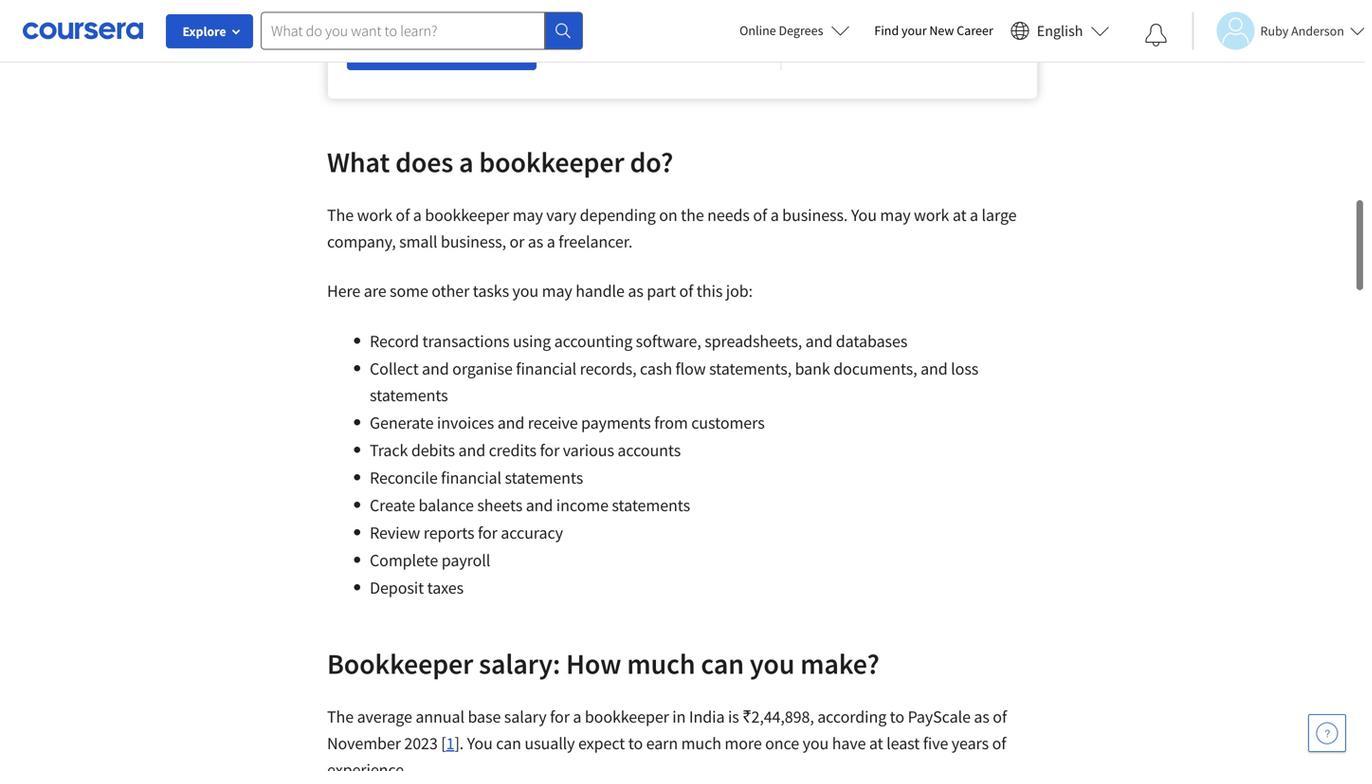 Task type: describe. For each thing, give the bounding box(es) containing it.
depending
[[580, 204, 656, 226]]

company,
[[327, 231, 396, 252]]

as inside the average annual base salary for a bookkeeper in india is ₹2,44,898, according to payscale as of november 2023 [
[[975, 706, 990, 728]]

years
[[952, 733, 989, 754]]

flow
[[676, 358, 706, 379]]

complete
[[370, 550, 438, 571]]

needs
[[708, 204, 750, 226]]

for inside the average annual base salary for a bookkeeper in india is ₹2,44,898, according to payscale as of november 2023 [
[[550, 706, 570, 728]]

2 horizontal spatial statements
[[612, 495, 691, 516]]

and down invoices
[[459, 440, 486, 461]]

accounts
[[618, 440, 681, 461]]

business,
[[441, 231, 507, 252]]

and up bank
[[806, 331, 833, 352]]

bookkeeper salary: how much can you make?
[[327, 646, 880, 682]]

bookkeeper
[[327, 646, 474, 682]]

generate
[[370, 412, 434, 434]]

statements,
[[710, 358, 792, 379]]

anderson
[[1292, 22, 1345, 39]]

the work of a bookkeeper may vary depending on the needs of a business. you may work at a large company, small business, or as a freelancer.
[[327, 204, 1017, 252]]

earn
[[647, 733, 678, 754]]

a right the does
[[459, 144, 474, 180]]

expect
[[579, 733, 625, 754]]

you for can
[[750, 646, 795, 682]]

learn more
[[392, 42, 466, 61]]

learn more button
[[347, 32, 537, 70]]

customers
[[692, 412, 765, 434]]

may up or
[[513, 204, 543, 226]]

cash
[[640, 358, 673, 379]]

2023
[[404, 733, 438, 754]]

organise
[[453, 358, 513, 379]]

₹2,44,898,
[[743, 706, 815, 728]]

a left large
[[970, 204, 979, 226]]

here
[[327, 280, 361, 302]]

ruby
[[1261, 22, 1289, 39]]

deposit
[[370, 577, 424, 599]]

payments
[[582, 412, 651, 434]]

using
[[513, 331, 551, 352]]

your
[[902, 22, 927, 39]]

1 vertical spatial for
[[478, 522, 498, 544]]

india
[[690, 706, 725, 728]]

of right needs
[[754, 204, 768, 226]]

of inside ]. you can usually expect to earn much more once you have at least five years of experience.
[[993, 733, 1007, 754]]

]. you can usually expect to earn much more once you have at least five years of experience.
[[327, 733, 1007, 771]]

1 vertical spatial financial
[[441, 467, 502, 489]]

annual
[[416, 706, 465, 728]]

the average annual base salary for a bookkeeper in india is ₹2,44,898, according to payscale as of november 2023 [
[[327, 706, 1008, 754]]

more
[[432, 42, 466, 61]]

english button
[[1003, 0, 1118, 62]]

career
[[957, 22, 994, 39]]

you inside ]. you can usually expect to earn much more once you have at least five years of experience.
[[803, 733, 829, 754]]

0 vertical spatial bookkeeper
[[479, 144, 625, 180]]

ruby anderson
[[1261, 22, 1345, 39]]

online degrees
[[740, 22, 824, 39]]

income
[[557, 495, 609, 516]]

of inside the average annual base salary for a bookkeeper in india is ₹2,44,898, according to payscale as of november 2023 [
[[993, 706, 1008, 728]]

more
[[725, 733, 762, 754]]

learn
[[392, 42, 429, 61]]

five
[[924, 733, 949, 754]]

the
[[681, 204, 704, 226]]

online degrees button
[[725, 9, 866, 51]]

freelancer.
[[559, 231, 633, 252]]

create
[[370, 495, 415, 516]]

other
[[432, 280, 470, 302]]

receive
[[528, 412, 578, 434]]

accuracy
[[501, 522, 563, 544]]

what does a bookkeeper do?
[[327, 144, 674, 180]]

from
[[655, 412, 688, 434]]

may right business.
[[881, 204, 911, 226]]

does
[[396, 144, 454, 180]]

documents,
[[834, 358, 918, 379]]

find your new career
[[875, 22, 994, 39]]

coursera image
[[23, 15, 143, 46]]

part
[[647, 280, 676, 302]]

ruby anderson button
[[1193, 12, 1366, 50]]

bookkeeper inside the work of a bookkeeper may vary depending on the needs of a business. you may work at a large company, small business, or as a freelancer.
[[425, 204, 510, 226]]

much inside ]. you can usually expect to earn much more once you have at least five years of experience.
[[682, 733, 722, 754]]

and down transactions
[[422, 358, 449, 379]]

how
[[566, 646, 622, 682]]

a up "small"
[[413, 204, 422, 226]]

collect
[[370, 358, 419, 379]]

sheets
[[477, 495, 523, 516]]

in
[[673, 706, 686, 728]]

vary
[[547, 204, 577, 226]]

spreadsheets,
[[705, 331, 803, 352]]

find your new career link
[[866, 19, 1003, 43]]

help center image
[[1317, 722, 1339, 745]]

have
[[833, 733, 866, 754]]

reports
[[424, 522, 475, 544]]

0 horizontal spatial statements
[[370, 385, 448, 406]]

credits
[[489, 440, 537, 461]]

bank
[[795, 358, 831, 379]]

a inside the average annual base salary for a bookkeeper in india is ₹2,44,898, according to payscale as of november 2023 [
[[573, 706, 582, 728]]

1 horizontal spatial financial
[[516, 358, 577, 379]]

you for tasks
[[513, 280, 539, 302]]

show notifications image
[[1145, 24, 1168, 46]]

you inside the work of a bookkeeper may vary depending on the needs of a business. you may work at a large company, small business, or as a freelancer.
[[852, 204, 877, 226]]

records,
[[580, 358, 637, 379]]

job:
[[726, 280, 753, 302]]

record
[[370, 331, 419, 352]]

new
[[930, 22, 955, 39]]



Task type: vqa. For each thing, say whether or not it's contained in the screenshot.
the -
no



Task type: locate. For each thing, give the bounding box(es) containing it.
2 vertical spatial bookkeeper
[[585, 706, 670, 728]]

0 horizontal spatial you
[[467, 733, 493, 754]]

to inside ]. you can usually expect to earn much more once you have at least five years of experience.
[[629, 733, 643, 754]]

to inside the average annual base salary for a bookkeeper in india is ₹2,44,898, according to payscale as of november 2023 [
[[890, 706, 905, 728]]

as left part
[[628, 280, 644, 302]]

0 vertical spatial much
[[627, 646, 696, 682]]

bookkeeper up the "expect"
[[585, 706, 670, 728]]

2 horizontal spatial as
[[975, 706, 990, 728]]

you
[[852, 204, 877, 226], [467, 733, 493, 754]]

much down the india
[[682, 733, 722, 754]]

0 vertical spatial statements
[[370, 385, 448, 406]]

invoices
[[437, 412, 494, 434]]

for down sheets
[[478, 522, 498, 544]]

salary
[[504, 706, 547, 728]]

2 vertical spatial as
[[975, 706, 990, 728]]

usually
[[525, 733, 575, 754]]

1 horizontal spatial you
[[750, 646, 795, 682]]

0 horizontal spatial as
[[528, 231, 544, 252]]

2 vertical spatial statements
[[612, 495, 691, 516]]

0 horizontal spatial at
[[870, 733, 884, 754]]

0 vertical spatial the
[[327, 204, 354, 226]]

can
[[701, 646, 745, 682], [496, 733, 522, 754]]

0 horizontal spatial to
[[629, 733, 643, 754]]

0 vertical spatial as
[[528, 231, 544, 252]]

you up ₹2,44,898,
[[750, 646, 795, 682]]

1 horizontal spatial at
[[953, 204, 967, 226]]

english
[[1038, 21, 1084, 40]]

1 vertical spatial can
[[496, 733, 522, 754]]

].
[[455, 733, 464, 754]]

loss
[[952, 358, 979, 379]]

financial up the balance
[[441, 467, 502, 489]]

find
[[875, 22, 899, 39]]

bookkeeper up 'business,'
[[425, 204, 510, 226]]

0 vertical spatial financial
[[516, 358, 577, 379]]

much up in
[[627, 646, 696, 682]]

[
[[441, 733, 446, 754]]

online
[[740, 22, 777, 39]]

to up least
[[890, 706, 905, 728]]

make?
[[801, 646, 880, 682]]

review
[[370, 522, 420, 544]]

record transactions using accounting software, spreadsheets, and databases collect and organise financial records, cash flow statements, bank documents, and loss statements generate invoices and receive payments from customers track debits and credits for various accounts reconcile financial statements create balance sheets and income statements review reports for accuracy complete payroll deposit taxes
[[370, 331, 979, 599]]

salary:
[[479, 646, 561, 682]]

0 horizontal spatial you
[[513, 280, 539, 302]]

statements down accounts
[[612, 495, 691, 516]]

bookkeeper
[[479, 144, 625, 180], [425, 204, 510, 226], [585, 706, 670, 728]]

business.
[[783, 204, 848, 226]]

1 vertical spatial you
[[467, 733, 493, 754]]

1 vertical spatial bookkeeper
[[425, 204, 510, 226]]

0 horizontal spatial can
[[496, 733, 522, 754]]

bookkeeper up vary
[[479, 144, 625, 180]]

this
[[697, 280, 723, 302]]

at inside ]. you can usually expect to earn much more once you have at least five years of experience.
[[870, 733, 884, 754]]

financial
[[516, 358, 577, 379], [441, 467, 502, 489]]

payscale
[[908, 706, 971, 728]]

of left this
[[680, 280, 694, 302]]

statements up generate
[[370, 385, 448, 406]]

0 vertical spatial to
[[890, 706, 905, 728]]

average
[[357, 706, 412, 728]]

financial down using
[[516, 358, 577, 379]]

can down salary
[[496, 733, 522, 754]]

you
[[513, 280, 539, 302], [750, 646, 795, 682], [803, 733, 829, 754]]

1 link
[[446, 733, 455, 754]]

None search field
[[261, 12, 583, 50]]

once
[[766, 733, 800, 754]]

are
[[364, 280, 387, 302]]

for
[[540, 440, 560, 461], [478, 522, 498, 544], [550, 706, 570, 728]]

work up company,
[[357, 204, 393, 226]]

debits
[[412, 440, 455, 461]]

can up is
[[701, 646, 745, 682]]

to
[[890, 706, 905, 728], [629, 733, 643, 754]]

1 horizontal spatial can
[[701, 646, 745, 682]]

the for the work of a bookkeeper may vary depending on the needs of a business. you may work at a large company, small business, or as a freelancer.
[[327, 204, 354, 226]]

databases
[[836, 331, 908, 352]]

you inside ]. you can usually expect to earn much more once you have at least five years of experience.
[[467, 733, 493, 754]]

1 horizontal spatial statements
[[505, 467, 584, 489]]

bookkeeper inside the average annual base salary for a bookkeeper in india is ₹2,44,898, according to payscale as of november 2023 [
[[585, 706, 670, 728]]

the for the average annual base salary for a bookkeeper in india is ₹2,44,898, according to payscale as of november 2023 [
[[327, 706, 354, 728]]

various
[[563, 440, 615, 461]]

1 vertical spatial you
[[750, 646, 795, 682]]

at left least
[[870, 733, 884, 754]]

1 horizontal spatial work
[[914, 204, 950, 226]]

explore button
[[166, 14, 253, 48]]

as right or
[[528, 231, 544, 252]]

here are some other tasks you may handle as part of this job:
[[327, 280, 753, 302]]

statements down credits
[[505, 467, 584, 489]]

reconcile
[[370, 467, 438, 489]]

what
[[327, 144, 390, 180]]

base
[[468, 706, 501, 728]]

may left the handle
[[542, 280, 573, 302]]

1
[[446, 733, 455, 754]]

2 the from the top
[[327, 706, 354, 728]]

can inside ]. you can usually expect to earn much more once you have at least five years of experience.
[[496, 733, 522, 754]]

do?
[[630, 144, 674, 180]]

What do you want to learn? text field
[[261, 12, 545, 50]]

0 vertical spatial you
[[852, 204, 877, 226]]

and up the accuracy
[[526, 495, 553, 516]]

as inside the work of a bookkeeper may vary depending on the needs of a business. you may work at a large company, small business, or as a freelancer.
[[528, 231, 544, 252]]

0 horizontal spatial work
[[357, 204, 393, 226]]

work left large
[[914, 204, 950, 226]]

tasks
[[473, 280, 509, 302]]

small
[[399, 231, 438, 252]]

for up usually in the left bottom of the page
[[550, 706, 570, 728]]

of up "small"
[[396, 204, 410, 226]]

2 vertical spatial you
[[803, 733, 829, 754]]

according
[[818, 706, 887, 728]]

and left "loss"
[[921, 358, 948, 379]]

handle
[[576, 280, 625, 302]]

1 vertical spatial as
[[628, 280, 644, 302]]

1 horizontal spatial to
[[890, 706, 905, 728]]

for down 'receive' at the bottom
[[540, 440, 560, 461]]

of right years
[[993, 733, 1007, 754]]

explore
[[183, 23, 226, 40]]

least
[[887, 733, 920, 754]]

2 horizontal spatial you
[[803, 733, 829, 754]]

much
[[627, 646, 696, 682], [682, 733, 722, 754]]

a down vary
[[547, 231, 556, 252]]

of
[[396, 204, 410, 226], [754, 204, 768, 226], [680, 280, 694, 302], [993, 706, 1008, 728], [993, 733, 1007, 754]]

the up november
[[327, 706, 354, 728]]

0 vertical spatial can
[[701, 646, 745, 682]]

1 horizontal spatial you
[[852, 204, 877, 226]]

you right business.
[[852, 204, 877, 226]]

payroll
[[442, 550, 491, 571]]

or
[[510, 231, 525, 252]]

1 vertical spatial the
[[327, 706, 354, 728]]

is
[[728, 706, 740, 728]]

you left the have
[[803, 733, 829, 754]]

1 vertical spatial statements
[[505, 467, 584, 489]]

degrees
[[779, 22, 824, 39]]

statements
[[370, 385, 448, 406], [505, 467, 584, 489], [612, 495, 691, 516]]

of right payscale
[[993, 706, 1008, 728]]

0 vertical spatial for
[[540, 440, 560, 461]]

1 work from the left
[[357, 204, 393, 226]]

the inside the work of a bookkeeper may vary depending on the needs of a business. you may work at a large company, small business, or as a freelancer.
[[327, 204, 354, 226]]

the up company,
[[327, 204, 354, 226]]

0 vertical spatial at
[[953, 204, 967, 226]]

experience.
[[327, 759, 408, 771]]

a left business.
[[771, 204, 779, 226]]

as
[[528, 231, 544, 252], [628, 280, 644, 302], [975, 706, 990, 728]]

you right tasks
[[513, 280, 539, 302]]

the inside the average annual base salary for a bookkeeper in india is ₹2,44,898, according to payscale as of november 2023 [
[[327, 706, 354, 728]]

a up the "expect"
[[573, 706, 582, 728]]

taxes
[[427, 577, 464, 599]]

and up credits
[[498, 412, 525, 434]]

1 vertical spatial much
[[682, 733, 722, 754]]

you right ].
[[467, 733, 493, 754]]

1 vertical spatial to
[[629, 733, 643, 754]]

on
[[659, 204, 678, 226]]

november
[[327, 733, 401, 754]]

1 the from the top
[[327, 204, 354, 226]]

at inside the work of a bookkeeper may vary depending on the needs of a business. you may work at a large company, small business, or as a freelancer.
[[953, 204, 967, 226]]

0 vertical spatial you
[[513, 280, 539, 302]]

2 work from the left
[[914, 204, 950, 226]]

transactions
[[423, 331, 510, 352]]

1 vertical spatial at
[[870, 733, 884, 754]]

1 horizontal spatial as
[[628, 280, 644, 302]]

to left earn
[[629, 733, 643, 754]]

0 horizontal spatial financial
[[441, 467, 502, 489]]

2 vertical spatial for
[[550, 706, 570, 728]]

as up years
[[975, 706, 990, 728]]

track
[[370, 440, 408, 461]]

at left large
[[953, 204, 967, 226]]



